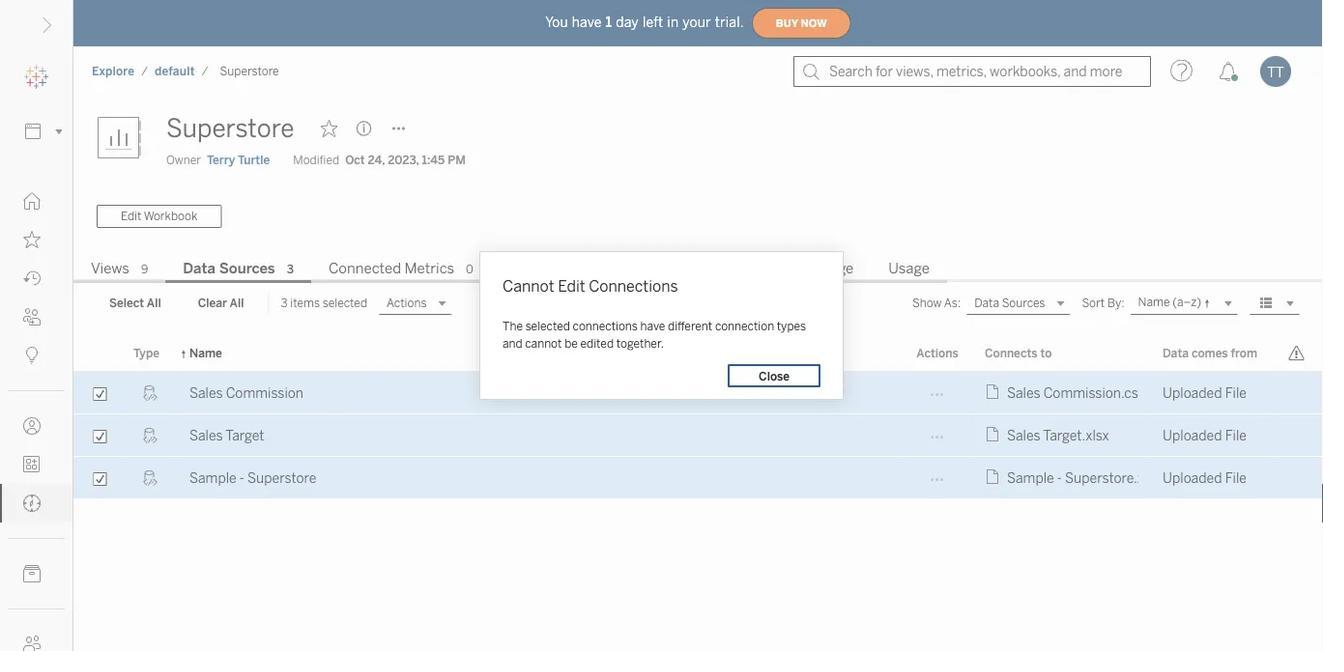 Task type: describe. For each thing, give the bounding box(es) containing it.
connection
[[715, 319, 774, 333]]

data for data sources
[[183, 260, 216, 277]]

superstore element
[[214, 64, 285, 78]]

cell for sales commission.csv
[[1276, 372, 1323, 415]]

row group containing sales commission
[[73, 372, 1323, 500]]

default link
[[154, 63, 196, 79]]

connects
[[985, 346, 1038, 360]]

the selected connections have different connection types and cannot be edited together.
[[503, 319, 806, 351]]

actions
[[917, 346, 959, 360]]

connections
[[589, 277, 678, 295]]

superstore.xls
[[1065, 470, 1155, 486]]

comes
[[1192, 346, 1228, 360]]

select
[[109, 296, 144, 310]]

trial.
[[715, 14, 744, 30]]

edited
[[580, 337, 614, 351]]

terry
[[207, 153, 235, 167]]

connected
[[329, 260, 401, 277]]

- for superstore
[[240, 470, 244, 486]]

owner terry turtle
[[166, 153, 270, 167]]

uploaded file for sample - superstore.xls
[[1163, 470, 1260, 486]]

data sources
[[183, 260, 275, 277]]

buy
[[776, 17, 798, 29]]

sort
[[1082, 296, 1105, 310]]

0
[[466, 262, 474, 276]]

3 for 3 items selected
[[281, 296, 288, 310]]

sample for sample - superstore
[[189, 470, 237, 486]]

data source (live—embedded in workbook) image for sales target
[[141, 427, 158, 445]]

as:
[[944, 296, 961, 310]]

edit workbook button
[[97, 205, 222, 228]]

type
[[133, 346, 160, 360]]

file (text file) image
[[985, 384, 1007, 403]]

sales commission.csv
[[1007, 385, 1145, 401]]

commission
[[226, 385, 304, 401]]

by:
[[1108, 296, 1125, 310]]

commission.csv
[[1044, 385, 1145, 401]]

3 for 3
[[287, 262, 294, 276]]

sales commission
[[189, 385, 304, 401]]

uploaded for sample - superstore.xls
[[1163, 470, 1222, 486]]

left
[[643, 14, 663, 30]]

and
[[503, 337, 523, 351]]

you have 1 day left in your trial.
[[545, 14, 744, 30]]

row containing sales commission
[[73, 372, 1323, 415]]

2023,
[[388, 153, 419, 167]]

edit inside button
[[121, 209, 141, 223]]

name
[[189, 346, 222, 360]]

explore link
[[91, 63, 136, 79]]

target
[[226, 428, 264, 444]]

sample - superstore.xls
[[1007, 470, 1155, 486]]

lineage
[[802, 260, 854, 277]]

data source (live—embedded in workbook) image
[[141, 385, 158, 402]]

0 horizontal spatial have
[[572, 14, 602, 30]]

sales for sales target
[[189, 428, 223, 444]]

sample for sample - superstore.xls
[[1007, 470, 1054, 486]]

buy now
[[776, 17, 827, 29]]

metrics
[[404, 260, 454, 277]]

different
[[668, 319, 713, 333]]

modified
[[293, 153, 339, 167]]

connections
[[573, 319, 638, 333]]

the
[[503, 319, 523, 333]]

explore
[[92, 64, 135, 78]]

items
[[290, 296, 320, 310]]

usage
[[889, 260, 930, 277]]

from
[[1231, 346, 1258, 360]]

close button
[[728, 364, 821, 388]]

your
[[683, 14, 711, 30]]

1 / from the left
[[141, 64, 148, 78]]

in
[[667, 14, 679, 30]]

pm
[[448, 153, 466, 167]]

close
[[759, 369, 790, 383]]

edit inside dialog
[[558, 277, 585, 295]]



Task type: locate. For each thing, give the bounding box(es) containing it.
terry turtle link
[[207, 152, 270, 169]]

1 vertical spatial data source (live—embedded in workbook) image
[[141, 470, 158, 487]]

2 vertical spatial superstore
[[247, 470, 316, 486]]

1 all from the left
[[147, 296, 161, 310]]

1:45
[[422, 153, 445, 167]]

1 uploaded file from the top
[[1163, 385, 1260, 401]]

sources
[[219, 260, 275, 277]]

owner
[[166, 153, 201, 167]]

show as:
[[913, 296, 961, 310]]

uploaded for sales target.xlsx
[[1163, 428, 1222, 444]]

types
[[777, 319, 806, 333]]

0 horizontal spatial -
[[240, 470, 244, 486]]

1 vertical spatial 3
[[281, 296, 288, 310]]

superstore down target
[[247, 470, 316, 486]]

file
[[1225, 385, 1247, 401], [1225, 428, 1247, 444], [1225, 470, 1247, 486]]

superstore inside row
[[247, 470, 316, 486]]

have inside the selected connections have different connection types and cannot be edited together.
[[641, 319, 665, 333]]

0 vertical spatial file
[[1225, 385, 1247, 401]]

to
[[1041, 346, 1052, 360]]

cannot
[[525, 337, 562, 351]]

superstore main content
[[73, 97, 1323, 652]]

1 cell from the top
[[1276, 372, 1323, 415]]

all
[[147, 296, 161, 310], [230, 296, 244, 310]]

sample down sales target
[[189, 470, 237, 486]]

data source (live—embedded in workbook) image
[[141, 427, 158, 445], [141, 470, 158, 487]]

all right clear
[[230, 296, 244, 310]]

sort by:
[[1082, 296, 1125, 310]]

all for select all
[[147, 296, 161, 310]]

1 horizontal spatial /
[[202, 64, 208, 78]]

0 vertical spatial 3
[[287, 262, 294, 276]]

data for data comes from
[[1163, 346, 1189, 360]]

3 file from the top
[[1225, 470, 1247, 486]]

clear
[[198, 296, 227, 310]]

1 vertical spatial uploaded
[[1163, 428, 1222, 444]]

-
[[240, 470, 244, 486], [1057, 470, 1062, 486]]

sample - superstore
[[189, 470, 316, 486]]

9
[[141, 262, 148, 276]]

3 cell from the top
[[1276, 457, 1323, 500]]

/
[[141, 64, 148, 78], [202, 64, 208, 78]]

2 uploaded file from the top
[[1163, 428, 1260, 444]]

clear all button
[[185, 292, 257, 315]]

together.
[[616, 337, 664, 351]]

1 row from the top
[[73, 372, 1323, 415]]

3 inside sub-spaces 'tab list'
[[287, 262, 294, 276]]

2 vertical spatial uploaded
[[1163, 470, 1222, 486]]

data left comes
[[1163, 346, 1189, 360]]

2 sample from the left
[[1007, 470, 1054, 486]]

2 / from the left
[[202, 64, 208, 78]]

1 horizontal spatial selected
[[526, 319, 570, 333]]

all right select
[[147, 296, 161, 310]]

2 all from the left
[[230, 296, 244, 310]]

file for sales target.xlsx
[[1225, 428, 1247, 444]]

cannot edit connections
[[503, 277, 678, 295]]

1 vertical spatial uploaded file
[[1163, 428, 1260, 444]]

0 vertical spatial uploaded
[[1163, 385, 1222, 401]]

file for sales commission.csv
[[1225, 385, 1247, 401]]

have up the together.
[[641, 319, 665, 333]]

3 up items
[[287, 262, 294, 276]]

superstore
[[220, 64, 279, 78], [166, 114, 294, 144], [247, 470, 316, 486]]

1 vertical spatial file
[[1225, 428, 1247, 444]]

1 horizontal spatial have
[[641, 319, 665, 333]]

selected
[[323, 296, 367, 310], [526, 319, 570, 333]]

- down target
[[240, 470, 244, 486]]

explore / default /
[[92, 64, 208, 78]]

cell for sample - superstore.xls
[[1276, 457, 1323, 500]]

sales for sales target.xlsx
[[1007, 428, 1041, 444]]

uploaded file for sales target.xlsx
[[1163, 428, 1260, 444]]

1 sample from the left
[[189, 470, 237, 486]]

views
[[91, 260, 129, 277]]

superstore up terry turtle link
[[166, 114, 294, 144]]

uploaded file for sales commission.csv
[[1163, 385, 1260, 401]]

1 - from the left
[[240, 470, 244, 486]]

row group
[[73, 372, 1323, 500]]

workbook
[[144, 209, 197, 223]]

selected inside the selected connections have different connection types and cannot be edited together.
[[526, 319, 570, 333]]

superstore right 'default' link
[[220, 64, 279, 78]]

default
[[155, 64, 195, 78]]

row containing sales target
[[73, 415, 1323, 457]]

have left 1
[[572, 14, 602, 30]]

turtle
[[238, 153, 270, 167]]

0 horizontal spatial selected
[[323, 296, 367, 310]]

main navigation. press the up and down arrow keys to access links. element
[[0, 182, 72, 652]]

3 uploaded from the top
[[1163, 470, 1222, 486]]

sales for sales commission.csv
[[1007, 385, 1041, 401]]

sales down file (text file) image
[[1007, 428, 1041, 444]]

file for sample - superstore.xls
[[1225, 470, 1247, 486]]

select all button
[[97, 292, 174, 315]]

uploaded
[[1163, 385, 1222, 401], [1163, 428, 1222, 444], [1163, 470, 1222, 486]]

row containing sample - superstore
[[73, 457, 1323, 500]]

1 horizontal spatial edit
[[558, 277, 585, 295]]

0 vertical spatial uploaded file
[[1163, 385, 1260, 401]]

/ left 'default' link
[[141, 64, 148, 78]]

3
[[287, 262, 294, 276], [281, 296, 288, 310]]

data
[[183, 260, 216, 277], [1163, 346, 1189, 360]]

1 horizontal spatial all
[[230, 296, 244, 310]]

1 horizontal spatial sample
[[1007, 470, 1054, 486]]

selected up the cannot
[[526, 319, 570, 333]]

show
[[913, 296, 942, 310]]

row
[[73, 372, 1323, 415], [73, 415, 1323, 457], [73, 457, 1323, 500]]

0 horizontal spatial edit
[[121, 209, 141, 223]]

0 vertical spatial have
[[572, 14, 602, 30]]

select all
[[109, 296, 161, 310]]

you
[[545, 14, 568, 30]]

all inside button
[[230, 296, 244, 310]]

selected inside the superstore main content
[[323, 296, 367, 310]]

1 vertical spatial selected
[[526, 319, 570, 333]]

0 vertical spatial edit
[[121, 209, 141, 223]]

grid containing sales commission
[[73, 335, 1323, 652]]

grid
[[73, 335, 1323, 652]]

cell
[[1276, 372, 1323, 415], [1276, 415, 1323, 457], [1276, 457, 1323, 500]]

2 cell from the top
[[1276, 415, 1323, 457]]

cannot edit connections dialog
[[480, 252, 843, 399]]

edit left workbook
[[121, 209, 141, 223]]

connects to
[[985, 346, 1052, 360]]

cell for sales target.xlsx
[[1276, 415, 1323, 457]]

be
[[565, 337, 578, 351]]

3 uploaded file from the top
[[1163, 470, 1260, 486]]

0 vertical spatial data source (live—embedded in workbook) image
[[141, 427, 158, 445]]

2 file from the top
[[1225, 428, 1247, 444]]

0 horizontal spatial data
[[183, 260, 216, 277]]

edit right cannot
[[558, 277, 585, 295]]

edit workbook
[[121, 209, 197, 223]]

0 horizontal spatial all
[[147, 296, 161, 310]]

1 vertical spatial have
[[641, 319, 665, 333]]

modified oct 24, 2023, 1:45 pm
[[293, 153, 466, 167]]

2 vertical spatial file
[[1225, 470, 1247, 486]]

data comes from
[[1163, 346, 1258, 360]]

sample
[[189, 470, 237, 486], [1007, 470, 1054, 486]]

2 vertical spatial uploaded file
[[1163, 470, 1260, 486]]

0 vertical spatial superstore
[[220, 64, 279, 78]]

now
[[801, 17, 827, 29]]

target.xlsx
[[1043, 428, 1109, 444]]

3 items selected
[[281, 296, 367, 310]]

all inside button
[[147, 296, 161, 310]]

oct
[[345, 153, 365, 167]]

0 horizontal spatial sample
[[189, 470, 237, 486]]

3 row from the top
[[73, 457, 1323, 500]]

sales target
[[189, 428, 264, 444]]

sales down connects to at the right bottom of the page
[[1007, 385, 1041, 401]]

2 uploaded from the top
[[1163, 428, 1222, 444]]

file (microsoft excel) image
[[985, 426, 1007, 446]]

clear all
[[198, 296, 244, 310]]

2 row from the top
[[73, 415, 1323, 457]]

3 left items
[[281, 296, 288, 310]]

workbook image
[[97, 109, 155, 167]]

24,
[[368, 153, 385, 167]]

1 vertical spatial edit
[[558, 277, 585, 295]]

data inside sub-spaces 'tab list'
[[183, 260, 216, 277]]

have
[[572, 14, 602, 30], [641, 319, 665, 333]]

data source (live—embedded in workbook) image for sample - superstore
[[141, 470, 158, 487]]

all for clear all
[[230, 296, 244, 310]]

uploaded file
[[1163, 385, 1260, 401], [1163, 428, 1260, 444], [1163, 470, 1260, 486]]

/ right 'default' link
[[202, 64, 208, 78]]

sales down name
[[189, 385, 223, 401]]

uploaded for sales commission.csv
[[1163, 385, 1222, 401]]

1 horizontal spatial -
[[1057, 470, 1062, 486]]

1 vertical spatial data
[[1163, 346, 1189, 360]]

cannot
[[503, 277, 554, 295]]

2 - from the left
[[1057, 470, 1062, 486]]

buy now button
[[752, 8, 851, 39]]

- for superstore.xls
[[1057, 470, 1062, 486]]

1 data source (live—embedded in workbook) image from the top
[[141, 427, 158, 445]]

sales target.xlsx
[[1007, 428, 1109, 444]]

0 vertical spatial selected
[[323, 296, 367, 310]]

connected metrics
[[329, 260, 454, 277]]

selected right items
[[323, 296, 367, 310]]

data inside grid
[[1163, 346, 1189, 360]]

2 data source (live—embedded in workbook) image from the top
[[141, 470, 158, 487]]

1 horizontal spatial data
[[1163, 346, 1189, 360]]

sub-spaces tab list
[[73, 258, 1323, 283]]

data up clear
[[183, 260, 216, 277]]

sales left target
[[189, 428, 223, 444]]

- down sales target.xlsx
[[1057, 470, 1062, 486]]

day
[[616, 14, 639, 30]]

sales for sales commission
[[189, 385, 223, 401]]

1 vertical spatial superstore
[[166, 114, 294, 144]]

1 file from the top
[[1225, 385, 1247, 401]]

0 vertical spatial data
[[183, 260, 216, 277]]

sales
[[189, 385, 223, 401], [1007, 385, 1041, 401], [189, 428, 223, 444], [1007, 428, 1041, 444]]

sample down sales target.xlsx
[[1007, 470, 1054, 486]]

file (microsoft excel) image
[[985, 469, 1007, 488]]

1 uploaded from the top
[[1163, 385, 1222, 401]]

1
[[606, 14, 612, 30]]

edit
[[121, 209, 141, 223], [558, 277, 585, 295]]

navigation panel element
[[0, 58, 72, 652]]

0 horizontal spatial /
[[141, 64, 148, 78]]



Task type: vqa. For each thing, say whether or not it's contained in the screenshot.
Global Indicators
no



